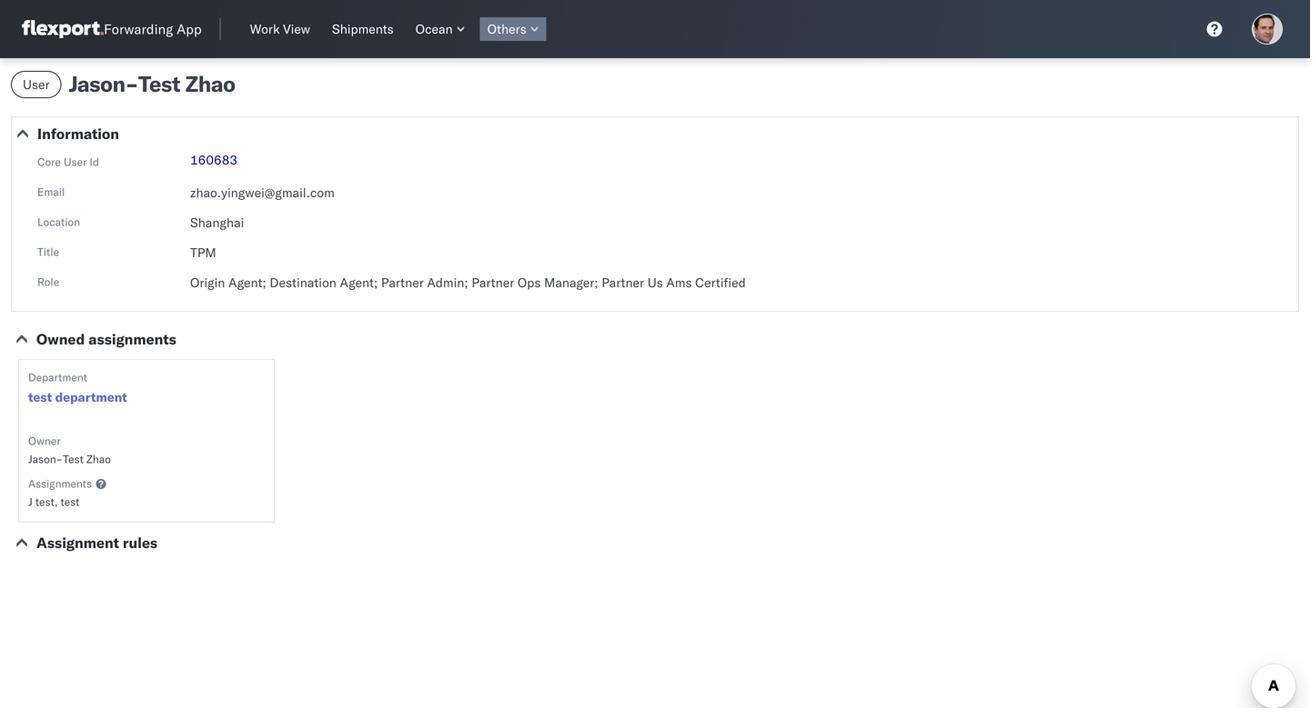 Task type: locate. For each thing, give the bounding box(es) containing it.
jason- down forwarding app link
[[69, 70, 138, 97]]

partner left the admin;
[[381, 275, 424, 291]]

agent; right destination
[[340, 275, 378, 291]]

1 horizontal spatial test
[[61, 495, 80, 509]]

us
[[648, 275, 663, 291]]

1 vertical spatial jason-
[[28, 453, 63, 466]]

1 vertical spatial user
[[64, 155, 87, 169]]

0 vertical spatial jason-
[[69, 70, 138, 97]]

work view
[[250, 21, 310, 37]]

view
[[283, 21, 310, 37]]

0 vertical spatial user
[[23, 76, 50, 92]]

assignments
[[28, 477, 92, 491]]

zhao
[[185, 70, 235, 97], [86, 453, 111, 466]]

0 vertical spatial test
[[138, 70, 180, 97]]

j test, test
[[28, 495, 80, 509]]

department
[[28, 371, 87, 384]]

3 partner from the left
[[602, 275, 644, 291]]

tpm
[[190, 245, 216, 261]]

user
[[23, 76, 50, 92], [64, 155, 87, 169]]

1 agent; from the left
[[228, 275, 266, 291]]

2 horizontal spatial partner
[[602, 275, 644, 291]]

partner left us
[[602, 275, 644, 291]]

zhao up assignments
[[86, 453, 111, 466]]

test up assignments
[[63, 453, 84, 466]]

1 horizontal spatial agent;
[[340, 275, 378, 291]]

agent; right origin
[[228, 275, 266, 291]]

1 horizontal spatial test
[[138, 70, 180, 97]]

0 horizontal spatial jason-
[[28, 453, 63, 466]]

forwarding app link
[[22, 20, 202, 38]]

1 horizontal spatial zhao
[[185, 70, 235, 97]]

test department link
[[28, 389, 127, 407]]

user left id
[[64, 155, 87, 169]]

manager;
[[544, 275, 598, 291]]

2 partner from the left
[[472, 275, 514, 291]]

jason- down "owner" at the left of page
[[28, 453, 63, 466]]

assignment rules
[[36, 534, 158, 552]]

1 horizontal spatial user
[[64, 155, 87, 169]]

test
[[28, 389, 52, 405], [61, 495, 80, 509]]

others button
[[480, 17, 547, 41]]

forwarding
[[104, 20, 173, 38]]

jason-
[[69, 70, 138, 97], [28, 453, 63, 466]]

0 vertical spatial zhao
[[185, 70, 235, 97]]

zhao down 'app'
[[185, 70, 235, 97]]

0 horizontal spatial agent;
[[228, 275, 266, 291]]

test inside owner jason-test zhao
[[63, 453, 84, 466]]

email
[[37, 185, 65, 199]]

zhao inside owner jason-test zhao
[[86, 453, 111, 466]]

ocean button
[[408, 17, 473, 41]]

test down department
[[28, 389, 52, 405]]

0 vertical spatial test
[[28, 389, 52, 405]]

partner left ops
[[472, 275, 514, 291]]

test
[[138, 70, 180, 97], [63, 453, 84, 466]]

app
[[177, 20, 202, 38]]

owned
[[36, 330, 85, 349]]

1 horizontal spatial partner
[[472, 275, 514, 291]]

0 horizontal spatial zhao
[[86, 453, 111, 466]]

ocean
[[416, 21, 453, 37]]

assignments
[[89, 330, 176, 349]]

jason- inside owner jason-test zhao
[[28, 453, 63, 466]]

location
[[37, 215, 80, 229]]

0 horizontal spatial test
[[63, 453, 84, 466]]

user down the flexport. image
[[23, 76, 50, 92]]

forwarding app
[[104, 20, 202, 38]]

core user id
[[37, 155, 99, 169]]

test down assignments
[[61, 495, 80, 509]]

test down forwarding app
[[138, 70, 180, 97]]

1 vertical spatial zhao
[[86, 453, 111, 466]]

others
[[487, 21, 527, 37]]

0 horizontal spatial test
[[28, 389, 52, 405]]

0 horizontal spatial partner
[[381, 275, 424, 291]]

certified
[[695, 275, 746, 291]]

test inside department test department
[[28, 389, 52, 405]]

1 horizontal spatial jason-
[[69, 70, 138, 97]]

partner
[[381, 275, 424, 291], [472, 275, 514, 291], [602, 275, 644, 291]]

agent;
[[228, 275, 266, 291], [340, 275, 378, 291]]

1 vertical spatial test
[[63, 453, 84, 466]]

0 horizontal spatial user
[[23, 76, 50, 92]]



Task type: vqa. For each thing, say whether or not it's contained in the screenshot.
Mbl/Mawb
no



Task type: describe. For each thing, give the bounding box(es) containing it.
id
[[90, 155, 99, 169]]

160683 link
[[190, 152, 238, 168]]

work
[[250, 21, 280, 37]]

flexport. image
[[22, 20, 104, 38]]

test,
[[35, 495, 58, 509]]

origin
[[190, 275, 225, 291]]

assignment
[[36, 534, 119, 552]]

department
[[55, 389, 127, 405]]

2 agent; from the left
[[340, 275, 378, 291]]

owner jason-test zhao
[[28, 435, 111, 466]]

origin agent; destination agent; partner admin; partner ops manager; partner us ams certified
[[190, 275, 746, 291]]

shanghai
[[190, 215, 244, 231]]

1 vertical spatial test
[[61, 495, 80, 509]]

destination
[[270, 275, 337, 291]]

core
[[37, 155, 61, 169]]

information
[[37, 125, 119, 143]]

title
[[37, 245, 59, 259]]

j
[[28, 495, 33, 509]]

shipments link
[[325, 17, 401, 41]]

160683
[[190, 152, 238, 168]]

jason-test zhao
[[69, 70, 235, 97]]

zhao.yingwei@gmail.com
[[190, 185, 335, 201]]

ams
[[666, 275, 692, 291]]

shipments
[[332, 21, 394, 37]]

owner
[[28, 435, 61, 448]]

1 partner from the left
[[381, 275, 424, 291]]

owned assignments
[[36, 330, 176, 349]]

department test department
[[28, 371, 127, 405]]

admin;
[[427, 275, 468, 291]]

work view link
[[243, 17, 318, 41]]

ops
[[518, 275, 541, 291]]

role
[[37, 275, 59, 289]]

rules
[[123, 534, 158, 552]]



